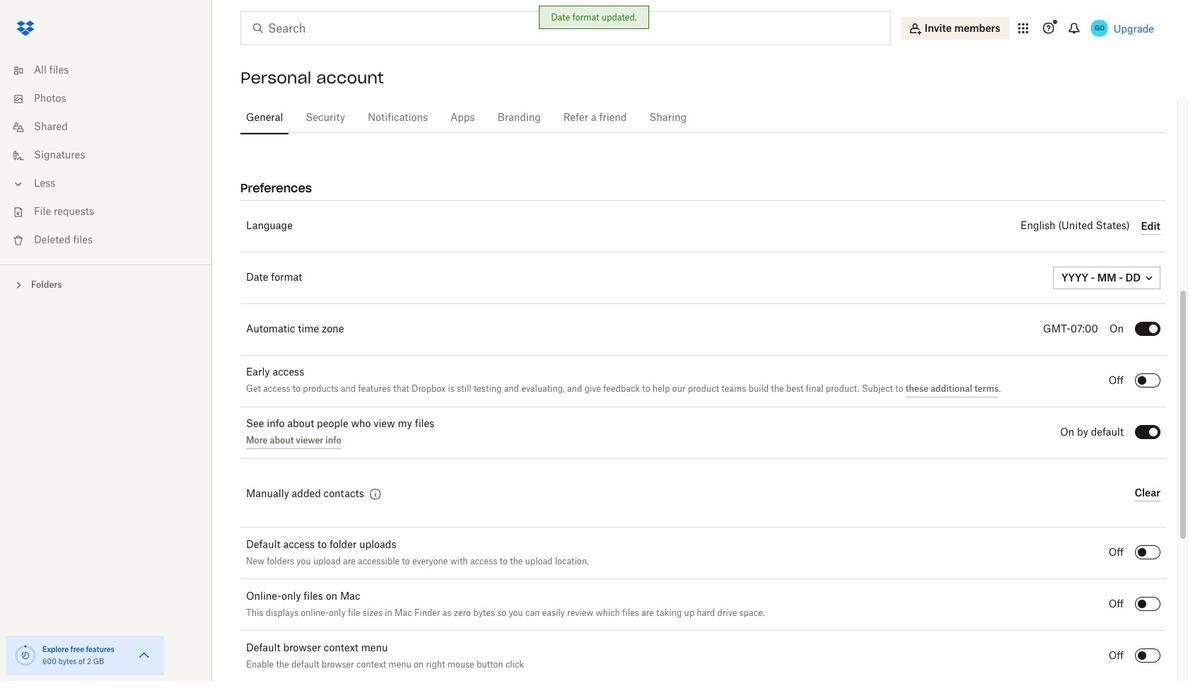 Task type: describe. For each thing, give the bounding box(es) containing it.
Search text field
[[268, 20, 861, 37]]

dropbox image
[[11, 14, 40, 42]]

less image
[[11, 177, 25, 191]]



Task type: locate. For each thing, give the bounding box(es) containing it.
quota usage image
[[14, 644, 37, 667]]

list
[[0, 48, 212, 264]]

quota usage progress bar
[[14, 644, 37, 667]]

tab list
[[240, 99, 1166, 135]]



Task type: vqa. For each thing, say whether or not it's contained in the screenshot.
tab list
yes



